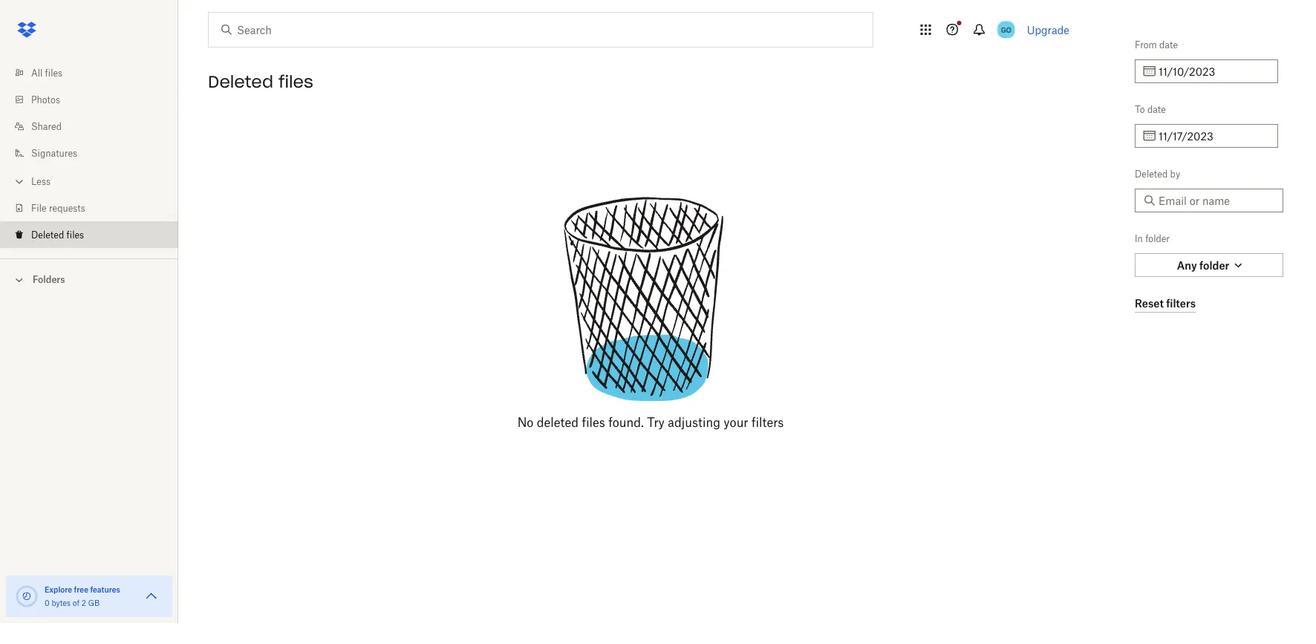 Task type: vqa. For each thing, say whether or not it's contained in the screenshot.
bottommost Adobe
no



Task type: locate. For each thing, give the bounding box(es) containing it.
0 vertical spatial filters
[[1167, 297, 1196, 310]]

date for to date
[[1148, 104, 1167, 115]]

2
[[82, 599, 86, 608]]

folder
[[1146, 233, 1170, 244], [1200, 259, 1230, 272]]

all
[[31, 67, 43, 78]]

0 horizontal spatial folder
[[1146, 233, 1170, 244]]

Search in folder "Dropbox" text field
[[237, 22, 843, 38]]

any
[[1178, 259, 1198, 272]]

deleted by
[[1135, 168, 1181, 179]]

date right to
[[1148, 104, 1167, 115]]

folders
[[33, 274, 65, 285]]

file requests link
[[12, 195, 178, 221]]

files inside the all files link
[[45, 67, 63, 78]]

file
[[31, 202, 47, 214]]

all files
[[31, 67, 63, 78]]

deleted files inside 'deleted files' link
[[31, 229, 84, 240]]

requests
[[49, 202, 85, 214]]

try
[[647, 415, 665, 430]]

signatures
[[31, 148, 77, 159]]

deleted files link
[[12, 221, 178, 248]]

folder inside button
[[1200, 259, 1230, 272]]

filters
[[1167, 297, 1196, 310], [752, 415, 784, 430]]

1 vertical spatial filters
[[752, 415, 784, 430]]

filters right reset
[[1167, 297, 1196, 310]]

1 vertical spatial deleted
[[1135, 168, 1168, 179]]

1 vertical spatial date
[[1148, 104, 1167, 115]]

files inside 'deleted files' link
[[67, 229, 84, 240]]

no deleted files found. try adjusting your filters
[[518, 415, 784, 430]]

no
[[518, 415, 534, 430]]

folder right any
[[1200, 259, 1230, 272]]

from
[[1135, 39, 1158, 50]]

0 horizontal spatial deleted
[[31, 229, 64, 240]]

Deleted by text field
[[1159, 192, 1275, 209]]

list
[[0, 51, 178, 259]]

deleted files
[[208, 71, 313, 92], [31, 229, 84, 240]]

files
[[45, 67, 63, 78], [279, 71, 313, 92], [67, 229, 84, 240], [582, 415, 606, 430]]

To date text field
[[1159, 128, 1270, 144]]

0 vertical spatial date
[[1160, 39, 1179, 50]]

1 horizontal spatial filters
[[1167, 297, 1196, 310]]

upgrade
[[1027, 23, 1070, 36]]

less image
[[12, 174, 27, 189]]

folder right the in
[[1146, 233, 1170, 244]]

shared
[[31, 121, 62, 132]]

by
[[1171, 168, 1181, 179]]

photos
[[31, 94, 60, 105]]

from date
[[1135, 39, 1179, 50]]

0 horizontal spatial deleted files
[[31, 229, 84, 240]]

1 horizontal spatial deleted
[[208, 71, 273, 92]]

2 vertical spatial deleted
[[31, 229, 64, 240]]

filters right 'your'
[[752, 415, 784, 430]]

0 vertical spatial deleted files
[[208, 71, 313, 92]]

gb
[[88, 599, 100, 608]]

1 horizontal spatial folder
[[1200, 259, 1230, 272]]

found.
[[609, 415, 644, 430]]

of
[[73, 599, 80, 608]]

0
[[45, 599, 50, 608]]

bytes
[[52, 599, 71, 608]]

date for from date
[[1160, 39, 1179, 50]]

reset filters button
[[1135, 295, 1196, 313]]

1 vertical spatial deleted files
[[31, 229, 84, 240]]

deleted
[[208, 71, 273, 92], [1135, 168, 1168, 179], [31, 229, 64, 240]]

1 horizontal spatial deleted files
[[208, 71, 313, 92]]

in
[[1135, 233, 1144, 244]]

1 vertical spatial folder
[[1200, 259, 1230, 272]]

date
[[1160, 39, 1179, 50], [1148, 104, 1167, 115]]

list containing all files
[[0, 51, 178, 259]]

0 vertical spatial folder
[[1146, 233, 1170, 244]]

your
[[724, 415, 749, 430]]

date right from
[[1160, 39, 1179, 50]]

2 horizontal spatial deleted
[[1135, 168, 1168, 179]]

filters inside button
[[1167, 297, 1196, 310]]

reset filters
[[1135, 297, 1196, 310]]

folders button
[[0, 268, 178, 290]]



Task type: describe. For each thing, give the bounding box(es) containing it.
to date
[[1135, 104, 1167, 115]]

to
[[1135, 104, 1146, 115]]

in folder
[[1135, 233, 1170, 244]]

signatures link
[[12, 140, 178, 166]]

quota usage element
[[15, 585, 39, 609]]

any folder
[[1178, 259, 1230, 272]]

explore free features 0 bytes of 2 gb
[[45, 585, 120, 608]]

reset
[[1135, 297, 1164, 310]]

all files link
[[12, 59, 178, 86]]

adjusting
[[668, 415, 721, 430]]

features
[[90, 585, 120, 594]]

0 horizontal spatial filters
[[752, 415, 784, 430]]

deleted
[[537, 415, 579, 430]]

folder for any folder
[[1200, 259, 1230, 272]]

upgrade link
[[1027, 23, 1070, 36]]

file requests
[[31, 202, 85, 214]]

go button
[[995, 18, 1019, 42]]

go
[[1001, 25, 1012, 34]]

0 vertical spatial deleted
[[208, 71, 273, 92]]

folder for in folder
[[1146, 233, 1170, 244]]

From date text field
[[1159, 63, 1270, 80]]

photos link
[[12, 86, 178, 113]]

deleted files list item
[[0, 221, 178, 248]]

deleted inside list item
[[31, 229, 64, 240]]

less
[[31, 176, 51, 187]]

shared link
[[12, 113, 178, 140]]

explore
[[45, 585, 72, 594]]

any folder button
[[1135, 253, 1284, 277]]

free
[[74, 585, 88, 594]]

dropbox image
[[12, 15, 42, 45]]



